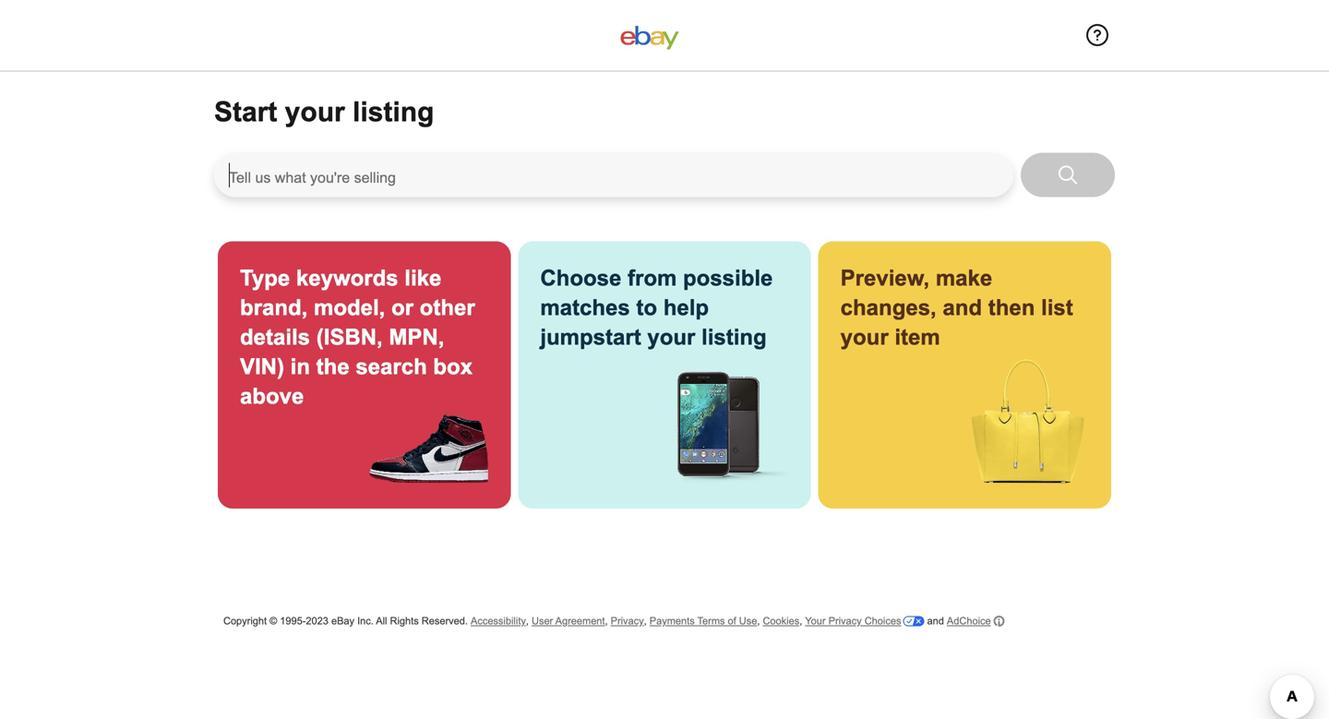 Task type: describe. For each thing, give the bounding box(es) containing it.
and adchoice
[[925, 615, 991, 627]]

in
[[291, 355, 310, 379]]

Tell us what you're selling text field
[[214, 153, 1014, 197]]

choose
[[540, 266, 622, 290]]

(isbn,
[[316, 325, 383, 349]]

jumpstart
[[540, 325, 641, 349]]

or
[[392, 295, 414, 320]]

cookies link
[[763, 615, 800, 627]]

5 , from the left
[[800, 615, 803, 627]]

box
[[433, 355, 473, 379]]

your
[[805, 615, 826, 627]]

type keywords like brand, model, or other details (isbn, mpn, vin) in the search box above
[[240, 266, 475, 409]]

possible
[[683, 266, 773, 290]]

1 vertical spatial and
[[927, 615, 944, 627]]

1995-
[[280, 615, 306, 627]]

0 horizontal spatial your
[[285, 96, 345, 127]]

rights
[[390, 615, 419, 627]]

accessibility link
[[471, 615, 526, 627]]

your inside choose from possible matches to help jumpstart your listing
[[648, 325, 696, 349]]

then
[[989, 295, 1035, 320]]

2 , from the left
[[605, 615, 608, 627]]

agreement
[[556, 615, 605, 627]]

preview, make changes, and then list your item
[[841, 266, 1074, 349]]

2023
[[306, 615, 329, 627]]

start your listing
[[214, 96, 434, 127]]

brand,
[[240, 295, 308, 320]]

the
[[316, 355, 350, 379]]

accessibility
[[471, 615, 526, 627]]

all
[[376, 615, 387, 627]]

adchoice
[[947, 615, 991, 627]]

terms
[[698, 615, 725, 627]]

type
[[240, 266, 290, 290]]

©
[[270, 615, 277, 627]]

3 , from the left
[[644, 615, 647, 627]]

0 horizontal spatial listing
[[353, 96, 434, 127]]

cookies
[[763, 615, 800, 627]]

like
[[405, 266, 442, 290]]

image2 image
[[665, 355, 789, 483]]

vin)
[[240, 355, 284, 379]]

privacy link
[[611, 615, 644, 627]]

help
[[664, 295, 709, 320]]

other
[[420, 295, 475, 320]]



Task type: vqa. For each thing, say whether or not it's contained in the screenshot.
Women'S within 1.50 Ct Round Lab-Created Diamond Women's Stud Earrings 14k White Gold Plated
no



Task type: locate. For each thing, give the bounding box(es) containing it.
and inside preview, make changes, and then list your item
[[943, 295, 982, 320]]

0 vertical spatial and
[[943, 295, 982, 320]]

your
[[285, 96, 345, 127], [648, 325, 696, 349], [841, 325, 889, 349]]

,
[[526, 615, 529, 627], [605, 615, 608, 627], [644, 615, 647, 627], [757, 615, 760, 627], [800, 615, 803, 627]]

use
[[739, 615, 757, 627]]

choices
[[865, 615, 902, 627]]

listing
[[353, 96, 434, 127], [702, 325, 767, 349]]

to
[[637, 295, 657, 320]]

image3 image
[[966, 360, 1090, 483]]

listing inside choose from possible matches to help jumpstart your listing
[[702, 325, 767, 349]]

above
[[240, 384, 304, 409]]

1 horizontal spatial listing
[[702, 325, 767, 349]]

copyright
[[223, 615, 267, 627]]

and down make
[[943, 295, 982, 320]]

your right start
[[285, 96, 345, 127]]

, left your
[[800, 615, 803, 627]]

make
[[936, 266, 993, 290]]

of
[[728, 615, 737, 627]]

, left user in the left bottom of the page
[[526, 615, 529, 627]]

1 horizontal spatial your
[[648, 325, 696, 349]]

and left 'adchoice' at right
[[927, 615, 944, 627]]

your down changes,
[[841, 325, 889, 349]]

changes,
[[841, 295, 937, 320]]

, left the cookies
[[757, 615, 760, 627]]

matches
[[540, 295, 630, 320]]

user
[[532, 615, 553, 627]]

start
[[214, 96, 277, 127]]

privacy right your
[[829, 615, 862, 627]]

payments terms of use link
[[650, 615, 757, 627]]

0 vertical spatial listing
[[353, 96, 434, 127]]

item
[[895, 325, 941, 349]]

0 horizontal spatial privacy
[[611, 615, 644, 627]]

1 vertical spatial listing
[[702, 325, 767, 349]]

model,
[[314, 295, 385, 320]]

ebay
[[331, 615, 355, 627]]

1 horizontal spatial privacy
[[829, 615, 862, 627]]

copyright © 1995-2023 ebay inc. all rights reserved. accessibility , user agreement , privacy , payments terms of use , cookies , your privacy choices
[[223, 615, 902, 627]]

keywords
[[296, 266, 399, 290]]

search
[[356, 355, 427, 379]]

, left payments
[[644, 615, 647, 627]]

2 horizontal spatial your
[[841, 325, 889, 349]]

1 , from the left
[[526, 615, 529, 627]]

and
[[943, 295, 982, 320], [927, 615, 944, 627]]

mpn,
[[389, 325, 444, 349]]

user agreement link
[[532, 615, 605, 627]]

your privacy choices link
[[805, 615, 925, 627]]

list
[[1042, 295, 1074, 320]]

privacy left payments
[[611, 615, 644, 627]]

your down help
[[648, 325, 696, 349]]

from
[[628, 266, 677, 290]]

inc.
[[357, 615, 374, 627]]

your inside preview, make changes, and then list your item
[[841, 325, 889, 349]]

adchoice link
[[947, 614, 1005, 628]]

image1 image
[[365, 411, 489, 483]]

preview,
[[841, 266, 930, 290]]

, left privacy link
[[605, 615, 608, 627]]

privacy
[[611, 615, 644, 627], [829, 615, 862, 627]]

details
[[240, 325, 310, 349]]

reserved.
[[422, 615, 468, 627]]

2 privacy from the left
[[829, 615, 862, 627]]

payments
[[650, 615, 695, 627]]

1 privacy from the left
[[611, 615, 644, 627]]

4 , from the left
[[757, 615, 760, 627]]

choose from possible matches to help jumpstart your listing
[[540, 266, 773, 349]]



